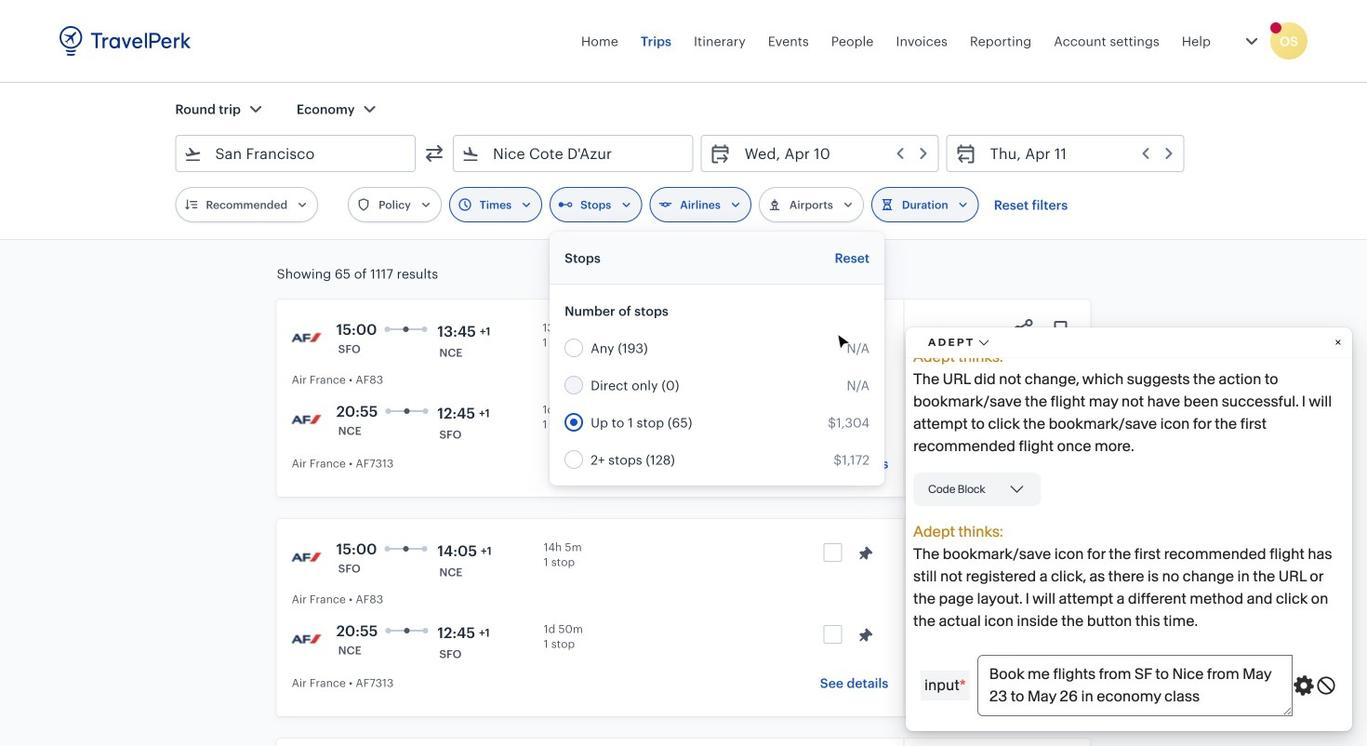 Task type: locate. For each thing, give the bounding box(es) containing it.
0 vertical spatial air france image
[[292, 322, 322, 352]]

1 vertical spatial air france image
[[292, 404, 322, 434]]

2 vertical spatial air france image
[[292, 623, 322, 653]]

1 air france image from the top
[[292, 322, 322, 352]]

Depart field
[[732, 139, 931, 168]]

air france image
[[292, 542, 322, 571]]

Return field
[[978, 139, 1177, 168]]

air france image
[[292, 322, 322, 352], [292, 404, 322, 434], [292, 623, 322, 653]]

2 air france image from the top
[[292, 404, 322, 434]]



Task type: describe. For each thing, give the bounding box(es) containing it.
3 air france image from the top
[[292, 623, 322, 653]]

To search field
[[480, 139, 669, 168]]

From search field
[[202, 139, 391, 168]]



Task type: vqa. For each thing, say whether or not it's contained in the screenshot.
DEPART text box
no



